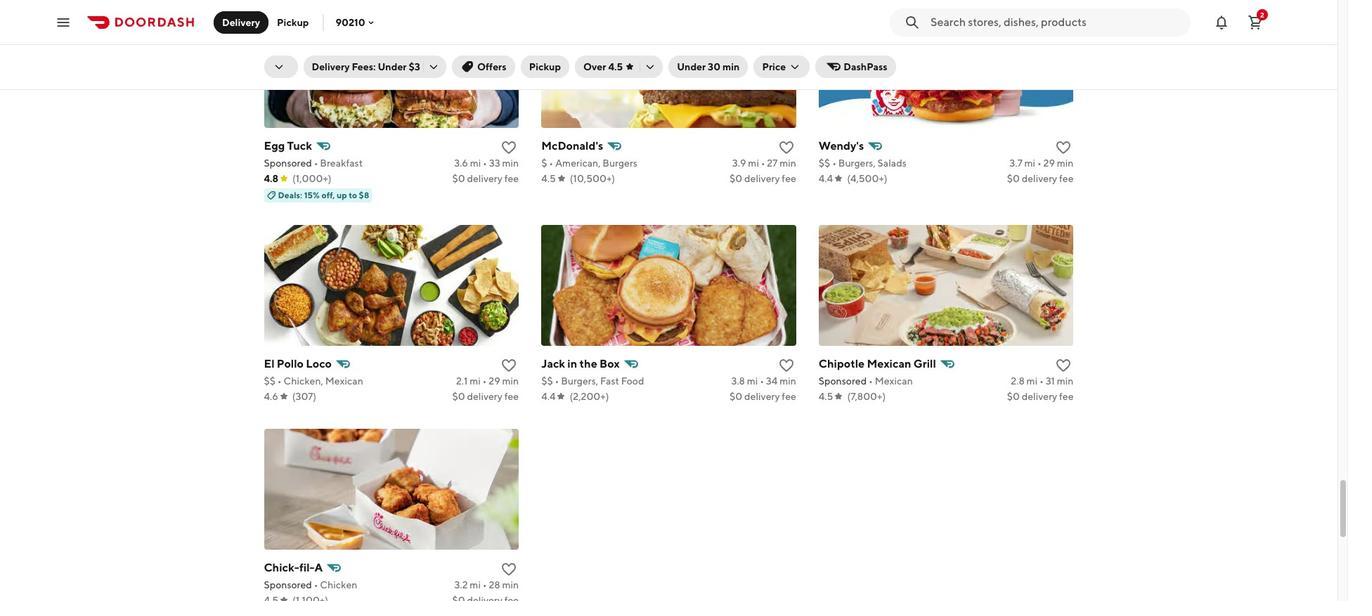 Task type: locate. For each thing, give the bounding box(es) containing it.
min right 33
[[503, 158, 519, 169]]

min inside button
[[723, 61, 740, 72]]

2 horizontal spatial 4.5
[[819, 391, 834, 402]]

fee for wendy's
[[1060, 173, 1074, 184]]

1 vertical spatial pickup
[[529, 61, 561, 72]]

mi
[[470, 158, 481, 169], [749, 158, 760, 169], [1025, 158, 1036, 169], [470, 376, 481, 387], [747, 376, 758, 387], [1027, 376, 1038, 387], [470, 580, 481, 591]]

$​0 delivery fee down 2.1 mi • 29 min
[[452, 391, 519, 402]]

$​0
[[452, 173, 465, 184], [730, 173, 743, 184], [1008, 173, 1020, 184], [452, 391, 465, 402], [730, 391, 743, 402], [1008, 391, 1020, 402]]

0 vertical spatial 4.4
[[819, 173, 834, 184]]

delivery for mcdonald's
[[745, 173, 780, 184]]

1 horizontal spatial $$
[[542, 376, 553, 387]]

min for el pollo loco
[[503, 376, 519, 387]]

delivery button
[[214, 11, 269, 33]]

the
[[580, 357, 598, 371]]

mi for el pollo loco
[[470, 376, 481, 387]]

pickup right delivery button
[[277, 17, 309, 28]]

under 30 min button
[[669, 56, 749, 78]]

2 vertical spatial 4.5
[[819, 391, 834, 402]]

burgers
[[603, 158, 638, 169]]

fee
[[505, 173, 519, 184], [782, 173, 797, 184], [1060, 173, 1074, 184], [505, 391, 519, 402], [782, 391, 797, 402], [1060, 391, 1074, 402]]

1 horizontal spatial click to add this store to your saved list image
[[1056, 357, 1073, 374]]

0 vertical spatial burgers,
[[839, 158, 876, 169]]

wendy's
[[819, 139, 865, 153]]

chick-
[[264, 561, 300, 575]]

$$ down the jack
[[542, 376, 553, 387]]

27
[[768, 158, 778, 169]]

3.9
[[733, 158, 747, 169]]

sponsored down egg tuck
[[264, 158, 312, 169]]

fee down 3.6 mi • 33 min
[[505, 173, 519, 184]]

fee for jack in the box
[[782, 391, 797, 402]]

$​0 delivery fee down 3.7 mi • 29 min
[[1008, 173, 1074, 184]]

min right 28
[[503, 580, 519, 591]]

29
[[1044, 158, 1056, 169], [489, 376, 501, 387]]

4.6
[[264, 391, 278, 402]]

under left 30
[[677, 61, 706, 72]]

click to add this store to your saved list image up 2.1 mi • 29 min
[[501, 357, 518, 374]]

sponsored • mexican
[[819, 376, 913, 387]]

fast
[[601, 376, 619, 387]]

fee down 2.8 mi • 31 min
[[1060, 391, 1074, 402]]

burgers, down jack in the box
[[561, 376, 599, 387]]

$ • american, burgers
[[542, 158, 638, 169]]

$​0 delivery fee down 3.9 mi • 27 min
[[730, 173, 797, 184]]

$$ • burgers, fast food
[[542, 376, 645, 387]]

click to add this store to your saved list image up 3.7 mi • 29 min
[[1056, 139, 1073, 156]]

min right 30
[[723, 61, 740, 72]]

delivery down 3.7 mi • 29 min
[[1022, 173, 1058, 184]]

$​0 delivery fee down 3.6 mi • 33 min
[[452, 173, 519, 184]]

•
[[314, 158, 318, 169], [483, 158, 487, 169], [549, 158, 554, 169], [761, 158, 766, 169], [833, 158, 837, 169], [1038, 158, 1042, 169], [278, 376, 282, 387], [483, 376, 487, 387], [555, 376, 559, 387], [760, 376, 765, 387], [869, 376, 873, 387], [1040, 376, 1044, 387], [314, 580, 318, 591], [483, 580, 487, 591]]

4.5 down $
[[542, 173, 556, 184]]

delivery for el pollo loco
[[467, 391, 503, 402]]

1 horizontal spatial 4.4
[[819, 173, 834, 184]]

4.4 down wendy's in the top right of the page
[[819, 173, 834, 184]]

0 vertical spatial delivery
[[222, 17, 260, 28]]

0 horizontal spatial $$
[[264, 376, 276, 387]]

4.5 right over
[[609, 61, 623, 72]]

mi for chick-fil-a
[[470, 580, 481, 591]]

$​0 delivery fee down 2.8 mi • 31 min
[[1008, 391, 1074, 402]]

4.4 down the jack
[[542, 391, 556, 402]]

pollo
[[277, 357, 304, 371]]

under
[[378, 61, 407, 72], [677, 61, 706, 72]]

0 vertical spatial sponsored
[[264, 158, 312, 169]]

0 vertical spatial 29
[[1044, 158, 1056, 169]]

click to add this store to your saved list image up 3.6 mi • 33 min
[[501, 139, 518, 156]]

1 vertical spatial burgers,
[[561, 376, 599, 387]]

min
[[723, 61, 740, 72], [503, 158, 519, 169], [780, 158, 797, 169], [1058, 158, 1074, 169], [503, 376, 519, 387], [780, 376, 797, 387], [1058, 376, 1074, 387], [503, 580, 519, 591]]

$​0 down 3.7 in the top of the page
[[1008, 173, 1020, 184]]

4.5 inside button
[[609, 61, 623, 72]]

$​0 for egg tuck
[[452, 173, 465, 184]]

pickup left over
[[529, 61, 561, 72]]

delivery
[[222, 17, 260, 28], [312, 61, 350, 72]]

31
[[1046, 376, 1056, 387]]

mi right 2.1
[[470, 376, 481, 387]]

$​0 down 3.9
[[730, 173, 743, 184]]

• left 33
[[483, 158, 487, 169]]

price
[[763, 61, 786, 72]]

delivery for delivery
[[222, 17, 260, 28]]

fee down 3.9 mi • 27 min
[[782, 173, 797, 184]]

4.5 for chipotle mexican grill
[[819, 391, 834, 402]]

3.6
[[454, 158, 468, 169]]

mi for wendy's
[[1025, 158, 1036, 169]]

mexican
[[867, 357, 912, 371], [325, 376, 364, 387], [875, 376, 913, 387]]

under left $3 on the left top of page
[[378, 61, 407, 72]]

sponsored for chick-
[[264, 580, 312, 591]]

min right 34
[[780, 376, 797, 387]]

2
[[1261, 10, 1265, 19]]

delivery down 3.6 mi • 33 min
[[467, 173, 503, 184]]

delivery
[[467, 173, 503, 184], [745, 173, 780, 184], [1022, 173, 1058, 184], [467, 391, 503, 402], [745, 391, 780, 402], [1022, 391, 1058, 402]]

1 horizontal spatial pickup
[[529, 61, 561, 72]]

$​0 down 3.8
[[730, 391, 743, 402]]

fee for egg tuck
[[505, 173, 519, 184]]

1 horizontal spatial delivery
[[312, 61, 350, 72]]

under 30 min
[[677, 61, 740, 72]]

min right 2.1
[[503, 376, 519, 387]]

0 horizontal spatial 4.4
[[542, 391, 556, 402]]

$$ up 4.6
[[264, 376, 276, 387]]

fee down 3.7 mi • 29 min
[[1060, 173, 1074, 184]]

click to add this store to your saved list image
[[778, 357, 795, 374], [1056, 357, 1073, 374]]

delivery inside button
[[222, 17, 260, 28]]

el
[[264, 357, 275, 371]]

burgers, for wendy's
[[839, 158, 876, 169]]

29 for el pollo loco
[[489, 376, 501, 387]]

3.8
[[732, 376, 746, 387]]

0 horizontal spatial pickup button
[[269, 11, 317, 33]]

2.1
[[456, 376, 468, 387]]

1 horizontal spatial pickup button
[[521, 56, 570, 78]]

2 button
[[1242, 8, 1270, 36]]

2 vertical spatial sponsored
[[264, 580, 312, 591]]

over 4.5
[[584, 61, 623, 72]]

1 vertical spatial 29
[[489, 376, 501, 387]]

mi right 3.8
[[747, 376, 758, 387]]

click to add this store to your saved list image for egg tuck
[[501, 139, 518, 156]]

29 right 2.1
[[489, 376, 501, 387]]

$​0 down the 2.8
[[1008, 391, 1020, 402]]

american,
[[556, 158, 601, 169]]

pickup button left 90210
[[269, 11, 317, 33]]

$8
[[359, 190, 369, 200]]

sponsored
[[264, 158, 312, 169], [819, 376, 867, 387], [264, 580, 312, 591]]

delivery down 2.1 mi • 29 min
[[467, 391, 503, 402]]

0 horizontal spatial pickup
[[277, 17, 309, 28]]

1 horizontal spatial burgers,
[[839, 158, 876, 169]]

mexican down chipotle mexican grill
[[875, 376, 913, 387]]

click to add this store to your saved list image up 3.2 mi • 28 min
[[501, 561, 518, 578]]

4.4 for jack in the box
[[542, 391, 556, 402]]

burgers,
[[839, 158, 876, 169], [561, 376, 599, 387]]

delivery for jack in the box
[[745, 391, 780, 402]]

29 right 3.7 in the top of the page
[[1044, 158, 1056, 169]]

sponsored down 'chick-fil-a'
[[264, 580, 312, 591]]

2 click to add this store to your saved list image from the left
[[1056, 357, 1073, 374]]

mi right 3.7 in the top of the page
[[1025, 158, 1036, 169]]

29 for wendy's
[[1044, 158, 1056, 169]]

mi right 3.2
[[470, 580, 481, 591]]

1 vertical spatial sponsored
[[819, 376, 867, 387]]

(10,500+)
[[570, 173, 615, 184]]

$​0 down 3.6
[[452, 173, 465, 184]]

0 horizontal spatial delivery
[[222, 17, 260, 28]]

0 horizontal spatial 4.5
[[542, 173, 556, 184]]

delivery down 2.8 mi • 31 min
[[1022, 391, 1058, 402]]

1 horizontal spatial 29
[[1044, 158, 1056, 169]]

click to add this store to your saved list image up 3.8 mi • 34 min
[[778, 357, 795, 374]]

mexican down loco
[[325, 376, 364, 387]]

over 4.5 button
[[575, 56, 663, 78]]

sponsored down chipotle
[[819, 376, 867, 387]]

min right 3.7 in the top of the page
[[1058, 158, 1074, 169]]

1 vertical spatial 4.4
[[542, 391, 556, 402]]

4.8
[[264, 173, 279, 184]]

$$
[[819, 158, 831, 169], [264, 376, 276, 387], [542, 376, 553, 387]]

1 under from the left
[[378, 61, 407, 72]]

breakfast
[[320, 158, 363, 169]]

0 vertical spatial 4.5
[[609, 61, 623, 72]]

1 vertical spatial 4.5
[[542, 173, 556, 184]]

1 vertical spatial pickup button
[[521, 56, 570, 78]]

1 horizontal spatial 4.5
[[609, 61, 623, 72]]

1 vertical spatial delivery
[[312, 61, 350, 72]]

click to add this store to your saved list image for wendy's
[[1056, 139, 1073, 156]]

notification bell image
[[1214, 14, 1231, 31]]

$$ • burgers, salads
[[819, 158, 907, 169]]

tuck
[[287, 139, 312, 153]]

off,
[[322, 190, 335, 200]]

min for mcdonald's
[[780, 158, 797, 169]]

$​0 down 2.1
[[452, 391, 465, 402]]

min right 27
[[780, 158, 797, 169]]

min for chipotle mexican grill
[[1058, 376, 1074, 387]]

$$ • chicken, mexican
[[264, 376, 364, 387]]

click to add this store to your saved list image up 2.8 mi • 31 min
[[1056, 357, 1073, 374]]

4.5 down chipotle
[[819, 391, 834, 402]]

0 horizontal spatial under
[[378, 61, 407, 72]]

burgers, up (4,500+)
[[839, 158, 876, 169]]

0 horizontal spatial 29
[[489, 376, 501, 387]]

4.4
[[819, 173, 834, 184], [542, 391, 556, 402]]

click to add this store to your saved list image for chick-fil-a
[[501, 561, 518, 578]]

$$ down wendy's in the top right of the page
[[819, 158, 831, 169]]

pickup button left over
[[521, 56, 570, 78]]

fee down 2.1 mi • 29 min
[[505, 391, 519, 402]]

2 horizontal spatial $$
[[819, 158, 831, 169]]

4.5 for mcdonald's
[[542, 173, 556, 184]]

pickup
[[277, 17, 309, 28], [529, 61, 561, 72]]

delivery for chipotle mexican grill
[[1022, 391, 1058, 402]]

delivery down 3.8 mi • 34 min
[[745, 391, 780, 402]]

3 items, open order cart image
[[1248, 14, 1265, 31]]

$​0 delivery fee for chipotle mexican grill
[[1008, 391, 1074, 402]]

0 horizontal spatial click to add this store to your saved list image
[[778, 357, 795, 374]]

mcdonald's
[[542, 139, 604, 153]]

mi right 3.9
[[749, 158, 760, 169]]

0 horizontal spatial burgers,
[[561, 376, 599, 387]]

(7,800+)
[[848, 391, 886, 402]]

pickup button
[[269, 11, 317, 33], [521, 56, 570, 78]]

$​0 delivery fee
[[452, 173, 519, 184], [730, 173, 797, 184], [1008, 173, 1074, 184], [452, 391, 519, 402], [730, 391, 797, 402], [1008, 391, 1074, 402]]

3.2
[[455, 580, 468, 591]]

mi right the 2.8
[[1027, 376, 1038, 387]]

4.5
[[609, 61, 623, 72], [542, 173, 556, 184], [819, 391, 834, 402]]

mi right 3.6
[[470, 158, 481, 169]]

mexican up sponsored • mexican
[[867, 357, 912, 371]]

box
[[600, 357, 620, 371]]

mi for egg tuck
[[470, 158, 481, 169]]

click to add this store to your saved list image up 3.9 mi • 27 min
[[778, 139, 795, 156]]

$$ for wendy's
[[819, 158, 831, 169]]

1 horizontal spatial under
[[677, 61, 706, 72]]

2 under from the left
[[677, 61, 706, 72]]

click to add this store to your saved list image for chipotle mexican grill
[[1056, 357, 1073, 374]]

min for wendy's
[[1058, 158, 1074, 169]]

min right 31
[[1058, 376, 1074, 387]]

up
[[337, 190, 347, 200]]

click to add this store to your saved list image
[[501, 139, 518, 156], [778, 139, 795, 156], [1056, 139, 1073, 156], [501, 357, 518, 374], [501, 561, 518, 578]]

$​0 delivery fee for mcdonald's
[[730, 173, 797, 184]]

$​0 for el pollo loco
[[452, 391, 465, 402]]

$​0 delivery fee for wendy's
[[1008, 173, 1074, 184]]

delivery down 3.9 mi • 27 min
[[745, 173, 780, 184]]

1 click to add this store to your saved list image from the left
[[778, 357, 795, 374]]

fee down 3.8 mi • 34 min
[[782, 391, 797, 402]]

$​0 delivery fee down 3.8 mi • 34 min
[[730, 391, 797, 402]]

jack in the box
[[542, 357, 620, 371]]



Task type: describe. For each thing, give the bounding box(es) containing it.
mi for jack in the box
[[747, 376, 758, 387]]

fees:
[[352, 61, 376, 72]]

$$ for el pollo loco
[[264, 376, 276, 387]]

min for chick-fil-a
[[503, 580, 519, 591]]

• down the jack
[[555, 376, 559, 387]]

(2,200+)
[[570, 391, 609, 402]]

sponsored for egg
[[264, 158, 312, 169]]

chipotle mexican grill
[[819, 357, 937, 371]]

chipotle
[[819, 357, 865, 371]]

(1,000+)
[[293, 173, 332, 184]]

under inside button
[[677, 61, 706, 72]]

$3
[[409, 61, 420, 72]]

burgers, for jack in the box
[[561, 376, 599, 387]]

jack
[[542, 357, 566, 371]]

3.8 mi • 34 min
[[732, 376, 797, 387]]

deals:
[[278, 190, 303, 200]]

0 vertical spatial pickup
[[277, 17, 309, 28]]

• left 31
[[1040, 376, 1044, 387]]

$​0 for mcdonald's
[[730, 173, 743, 184]]

egg tuck
[[264, 139, 312, 153]]

• left 34
[[760, 376, 765, 387]]

open menu image
[[55, 14, 72, 31]]

price button
[[754, 56, 810, 78]]

in
[[568, 357, 578, 371]]

(307)
[[292, 391, 317, 402]]

$
[[542, 158, 547, 169]]

90210 button
[[336, 17, 377, 28]]

offers
[[477, 61, 507, 72]]

3.2 mi • 28 min
[[455, 580, 519, 591]]

28
[[489, 580, 501, 591]]

chicken,
[[284, 376, 323, 387]]

$​0 delivery fee for jack in the box
[[730, 391, 797, 402]]

click to add this store to your saved list image for mcdonald's
[[778, 139, 795, 156]]

• down wendy's in the top right of the page
[[833, 158, 837, 169]]

• left 27
[[761, 158, 766, 169]]

to
[[349, 190, 357, 200]]

over
[[584, 61, 607, 72]]

• up (7,800+)
[[869, 376, 873, 387]]

loco
[[306, 357, 332, 371]]

chick-fil-a
[[264, 561, 323, 575]]

2.8 mi • 31 min
[[1012, 376, 1074, 387]]

15%
[[304, 190, 320, 200]]

click to add this store to your saved list image for jack in the box
[[778, 357, 795, 374]]

0 vertical spatial pickup button
[[269, 11, 317, 33]]

Store search: begin typing to search for stores available on DoorDash text field
[[931, 14, 1183, 30]]

34
[[766, 376, 778, 387]]

salads
[[878, 158, 907, 169]]

2.8
[[1012, 376, 1025, 387]]

$​0 for jack in the box
[[730, 391, 743, 402]]

• left 28
[[483, 580, 487, 591]]

delivery for egg tuck
[[467, 173, 503, 184]]

dashpass
[[844, 61, 888, 72]]

min for egg tuck
[[503, 158, 519, 169]]

egg
[[264, 139, 285, 153]]

fee for mcdonald's
[[782, 173, 797, 184]]

fee for chipotle mexican grill
[[1060, 391, 1074, 402]]

• right 2.1
[[483, 376, 487, 387]]

chicken
[[320, 580, 358, 591]]

delivery for delivery fees: under $3
[[312, 61, 350, 72]]

el pollo loco
[[264, 357, 332, 371]]

$​0 delivery fee for egg tuck
[[452, 173, 519, 184]]

sponsored for chipotle
[[819, 376, 867, 387]]

3.7
[[1010, 158, 1023, 169]]

2.1 mi • 29 min
[[456, 376, 519, 387]]

a
[[315, 561, 323, 575]]

30
[[708, 61, 721, 72]]

• down a
[[314, 580, 318, 591]]

(4,500+)
[[848, 173, 888, 184]]

$​0 for chipotle mexican grill
[[1008, 391, 1020, 402]]

3.7 mi • 29 min
[[1010, 158, 1074, 169]]

food
[[621, 376, 645, 387]]

• up 4.6
[[278, 376, 282, 387]]

• up "(1,000+)"
[[314, 158, 318, 169]]

dashpass button
[[816, 56, 896, 78]]

$​0 delivery fee for el pollo loco
[[452, 391, 519, 402]]

mi for mcdonald's
[[749, 158, 760, 169]]

fil-
[[300, 561, 315, 575]]

sponsored • chicken
[[264, 580, 358, 591]]

• right 3.7 in the top of the page
[[1038, 158, 1042, 169]]

33
[[489, 158, 501, 169]]

3.6 mi • 33 min
[[454, 158, 519, 169]]

min for jack in the box
[[780, 376, 797, 387]]

3.9 mi • 27 min
[[733, 158, 797, 169]]

• right $
[[549, 158, 554, 169]]

grill
[[914, 357, 937, 371]]

fee for el pollo loco
[[505, 391, 519, 402]]

delivery for wendy's
[[1022, 173, 1058, 184]]

deals: 15% off, up to $8
[[278, 190, 369, 200]]

sponsored • breakfast
[[264, 158, 363, 169]]

90210
[[336, 17, 365, 28]]

offers button
[[452, 56, 515, 78]]

$$ for jack in the box
[[542, 376, 553, 387]]

delivery fees: under $3
[[312, 61, 420, 72]]

4.4 for wendy's
[[819, 173, 834, 184]]

$​0 for wendy's
[[1008, 173, 1020, 184]]

mi for chipotle mexican grill
[[1027, 376, 1038, 387]]

click to add this store to your saved list image for el pollo loco
[[501, 357, 518, 374]]



Task type: vqa. For each thing, say whether or not it's contained in the screenshot.
off to the bottom
no



